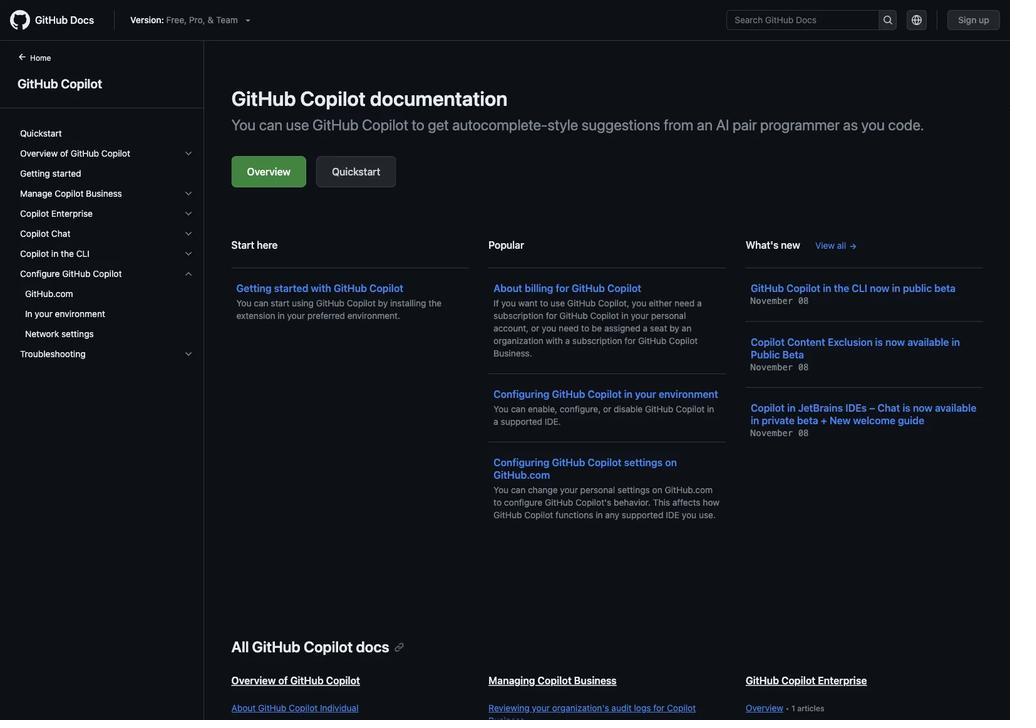 Task type: locate. For each thing, give the bounding box(es) containing it.
a right either
[[698, 298, 702, 308]]

1 vertical spatial an
[[682, 323, 692, 333]]

0 vertical spatial the
[[61, 248, 74, 259]]

0 vertical spatial by
[[378, 298, 388, 308]]

github copilot documentation you can use github copilot to get autocomplete-style suggestions from an ai pair programmer as you code.
[[232, 86, 925, 133]]

with right organization
[[546, 336, 563, 346]]

configuring up change
[[494, 457, 550, 468]]

github.com up change
[[494, 469, 550, 481]]

1
[[792, 704, 796, 713]]

network settings
[[25, 329, 94, 339]]

by up environment.
[[378, 298, 388, 308]]

0 vertical spatial of
[[60, 148, 68, 159]]

08 for copilot
[[799, 296, 809, 306]]

08 for content
[[799, 362, 809, 372]]

supported down enable,
[[501, 416, 543, 427]]

personal up copilot's
[[581, 485, 616, 495]]

overview of github copilot up getting started
[[20, 148, 130, 159]]

november 08 element for copilot
[[751, 296, 809, 306]]

2 vertical spatial github.com
[[665, 485, 713, 495]]

cli down view all link
[[853, 282, 868, 294]]

0 horizontal spatial started
[[52, 168, 81, 179]]

0 vertical spatial cli
[[76, 248, 90, 259]]

billing
[[525, 282, 554, 294]]

sc 9kayk9 0 image inside 'manage copilot business' dropdown button
[[184, 189, 194, 199]]

copilot enterprise button
[[15, 204, 199, 224]]

quickstart inside github copilot element
[[20, 128, 62, 139]]

is right exclusion
[[876, 336, 884, 348]]

1 horizontal spatial with
[[546, 336, 563, 346]]

business down reviewing
[[489, 715, 525, 720]]

overview of github copilot
[[20, 148, 130, 159], [232, 675, 360, 687]]

1 configuring from the top
[[494, 388, 550, 400]]

enterprise
[[51, 208, 93, 219], [819, 675, 868, 687]]

github.com down the configure
[[25, 289, 73, 299]]

beta inside github copilot in the cli now in public beta november 08
[[935, 282, 956, 294]]

2 november 08 element from the top
[[751, 362, 809, 372]]

personal inside configuring github copilot settings on github.com you can change your personal settings on github.com to configure github copilot's behavior. this affects how github copilot functions in any supported ide you use.
[[581, 485, 616, 495]]

configuring inside configuring github copilot in your environment you can enable, configure, or disable github copilot in a supported ide.
[[494, 388, 550, 400]]

functions
[[556, 510, 594, 520]]

08 inside github copilot in the cli now in public beta november 08
[[799, 296, 809, 306]]

1 horizontal spatial business
[[489, 715, 525, 720]]

sc 9kayk9 0 image inside overview of github copilot dropdown button
[[184, 149, 194, 159]]

getting inside "getting started with github copilot you can start using github copilot by installing the extension in your preferred environment."
[[237, 282, 272, 294]]

you down affects
[[682, 510, 697, 520]]

started for getting started with github copilot you can start using github copilot by installing the extension in your preferred environment.
[[274, 282, 309, 294]]

a left ide.
[[494, 416, 499, 427]]

an right seat
[[682, 323, 692, 333]]

1 vertical spatial chat
[[878, 402, 901, 414]]

overview of github copilot button
[[15, 144, 199, 164]]

supported down behavior.
[[622, 510, 664, 520]]

individual
[[320, 703, 359, 713]]

on
[[666, 457, 678, 468], [653, 485, 663, 495]]

0 vertical spatial on
[[666, 457, 678, 468]]

the inside "getting started with github copilot you can start using github copilot by installing the extension in your preferred environment."
[[429, 298, 442, 308]]

1 vertical spatial subscription
[[573, 336, 623, 346]]

business inside dropdown button
[[86, 188, 122, 199]]

08 down beta
[[799, 362, 809, 372]]

programmer
[[761, 116, 840, 133]]

1 vertical spatial 08
[[799, 362, 809, 372]]

1 november 08 element from the top
[[751, 296, 809, 306]]

1 horizontal spatial by
[[670, 323, 680, 333]]

business down getting started link
[[86, 188, 122, 199]]

here
[[257, 239, 278, 251]]

about down overview of github copilot link
[[232, 703, 256, 713]]

1 horizontal spatial the
[[429, 298, 442, 308]]

the down all
[[835, 282, 850, 294]]

to left be
[[582, 323, 590, 333]]

of up about github copilot individual
[[278, 675, 288, 687]]

copilot inside copilot in jetbrains ides – chat is now available in private beta + new welcome guide november 08
[[751, 402, 785, 414]]

your inside configuring github copilot settings on github.com you can change your personal settings on github.com to configure github copilot's behavior. this affects how github copilot functions in any supported ide you use.
[[561, 485, 578, 495]]

november 08 element
[[751, 296, 809, 306], [751, 362, 809, 372], [751, 428, 809, 438]]

change
[[528, 485, 558, 495]]

0 vertical spatial chat
[[51, 228, 70, 239]]

overview • 1 articles
[[746, 703, 825, 713]]

reviewing your organization's audit logs for copilot business
[[489, 703, 696, 720]]

for right the logs
[[654, 703, 665, 713]]

view all
[[816, 240, 847, 251]]

can up extension
[[254, 298, 269, 308]]

0 horizontal spatial environment
[[55, 309, 105, 319]]

in your environment link
[[15, 304, 199, 324]]

using
[[292, 298, 314, 308]]

1 horizontal spatial beta
[[935, 282, 956, 294]]

about for billing
[[494, 282, 523, 294]]

search image
[[884, 15, 894, 25]]

sc 9kayk9 0 image
[[184, 149, 194, 159], [184, 189, 194, 199], [184, 209, 194, 219], [184, 249, 194, 259], [184, 269, 194, 279], [184, 349, 194, 359]]

0 vertical spatial use
[[286, 116, 309, 133]]

copilot content exclusion is now available in public beta november 08
[[751, 336, 961, 372]]

available
[[908, 336, 950, 348], [936, 402, 977, 414]]

all
[[232, 638, 249, 656]]

1 vertical spatial about
[[232, 703, 256, 713]]

about up if
[[494, 282, 523, 294]]

1 configure github copilot element from the top
[[10, 264, 204, 344]]

&
[[208, 15, 214, 25]]

0 horizontal spatial overview of github copilot
[[20, 148, 130, 159]]

november inside github copilot in the cli now in public beta november 08
[[751, 296, 794, 306]]

this
[[654, 497, 671, 508]]

is inside copilot in jetbrains ides – chat is now available in private beta + new welcome guide november 08
[[903, 402, 911, 414]]

can inside configuring github copilot in your environment you can enable, configure, or disable github copilot in a supported ide.
[[511, 404, 526, 414]]

2 vertical spatial november
[[751, 428, 794, 438]]

now right exclusion
[[886, 336, 906, 348]]

2 sc 9kayk9 0 image from the top
[[184, 189, 194, 199]]

an
[[697, 116, 713, 133], [682, 323, 692, 333]]

ai
[[717, 116, 730, 133]]

1 vertical spatial quickstart link
[[317, 156, 396, 187]]

the up configure github copilot
[[61, 248, 74, 259]]

november 08 element down beta
[[751, 362, 809, 372]]

0 horizontal spatial enterprise
[[51, 208, 93, 219]]

november inside copilot content exclusion is now available in public beta november 08
[[751, 362, 794, 372]]

suggestions
[[582, 116, 661, 133]]

managing copilot business link
[[489, 675, 617, 687]]

configure github copilot element
[[10, 264, 204, 344], [10, 284, 204, 344]]

2 vertical spatial the
[[429, 298, 442, 308]]

0 vertical spatial 08
[[799, 296, 809, 306]]

audit
[[612, 703, 632, 713]]

2 november from the top
[[751, 362, 794, 372]]

manage
[[20, 188, 52, 199]]

1 vertical spatial of
[[278, 675, 288, 687]]

0 vertical spatial november
[[751, 296, 794, 306]]

use down billing at the top
[[551, 298, 565, 308]]

None search field
[[727, 10, 898, 30]]

with up using
[[311, 282, 331, 294]]

0 horizontal spatial beta
[[798, 415, 819, 426]]

1 vertical spatial cli
[[853, 282, 868, 294]]

about for github
[[232, 703, 256, 713]]

sc 9kayk9 0 image inside copilot enterprise dropdown button
[[184, 209, 194, 219]]

or left disable
[[604, 404, 612, 414]]

manage copilot business
[[20, 188, 122, 199]]

2 horizontal spatial the
[[835, 282, 850, 294]]

configure github copilot element containing github.com
[[10, 284, 204, 344]]

you up configure
[[494, 485, 509, 495]]

0 horizontal spatial getting
[[20, 168, 50, 179]]

2 configure github copilot element from the top
[[10, 284, 204, 344]]

you up organization
[[542, 323, 557, 333]]

started inside "getting started with github copilot you can start using github copilot by installing the extension in your preferred environment."
[[274, 282, 309, 294]]

now inside copilot in jetbrains ides – chat is now available in private beta + new welcome guide november 08
[[914, 402, 933, 414]]

you left enable,
[[494, 404, 509, 414]]

0 horizontal spatial personal
[[581, 485, 616, 495]]

of inside dropdown button
[[60, 148, 68, 159]]

personal down either
[[652, 311, 686, 321]]

0 vertical spatial business
[[86, 188, 122, 199]]

you up extension
[[237, 298, 252, 308]]

can up the overview link
[[259, 116, 283, 133]]

3 sc 9kayk9 0 image from the top
[[184, 209, 194, 219]]

0 vertical spatial overview of github copilot
[[20, 148, 130, 159]]

subscription
[[494, 311, 544, 321], [573, 336, 623, 346]]

overview of github copilot inside dropdown button
[[20, 148, 130, 159]]

supported inside configuring github copilot settings on github.com you can change your personal settings on github.com to configure github copilot's behavior. this affects how github copilot functions in any supported ide you use.
[[622, 510, 664, 520]]

github copilot enterprise link
[[746, 675, 868, 687]]

need left be
[[559, 323, 579, 333]]

0 horizontal spatial cli
[[76, 248, 90, 259]]

1 vertical spatial configuring
[[494, 457, 550, 468]]

november inside copilot in jetbrains ides – chat is now available in private beta + new welcome guide november 08
[[751, 428, 794, 438]]

personal
[[652, 311, 686, 321], [581, 485, 616, 495]]

cli inside github copilot in the cli now in public beta november 08
[[853, 282, 868, 294]]

configuring github copilot in your environment you can enable, configure, or disable github copilot in a supported ide.
[[494, 388, 719, 427]]

your inside configure github copilot element
[[35, 309, 53, 319]]

you right as
[[862, 116, 886, 133]]

0 vertical spatial quickstart
[[20, 128, 62, 139]]

can left enable,
[[511, 404, 526, 414]]

3 november 08 element from the top
[[751, 428, 809, 438]]

about inside about billing for github copilot if you want to use github copilot, you either need a subscription for github copilot in your personal account, or you need to be assigned a seat by an organization  with a subscription for github copilot business.
[[494, 282, 523, 294]]

with inside "getting started with github copilot you can start using github copilot by installing the extension in your preferred environment."
[[311, 282, 331, 294]]

the right installing
[[429, 298, 442, 308]]

of up getting started
[[60, 148, 68, 159]]

business for manage copilot business
[[86, 188, 122, 199]]

is inside copilot content exclusion is now available in public beta november 08
[[876, 336, 884, 348]]

public
[[751, 348, 781, 360]]

1 08 from the top
[[799, 296, 809, 306]]

now
[[871, 282, 890, 294], [886, 336, 906, 348], [914, 402, 933, 414]]

seat
[[650, 323, 668, 333]]

0 vertical spatial available
[[908, 336, 950, 348]]

your down using
[[287, 311, 305, 321]]

november 08 element for content
[[751, 362, 809, 372]]

started inside getting started link
[[52, 168, 81, 179]]

about
[[494, 282, 523, 294], [232, 703, 256, 713]]

0 horizontal spatial subscription
[[494, 311, 544, 321]]

sc 9kayk9 0 image inside troubleshooting dropdown button
[[184, 349, 194, 359]]

5 sc 9kayk9 0 image from the top
[[184, 269, 194, 279]]

1 vertical spatial with
[[546, 336, 563, 346]]

want
[[519, 298, 538, 308]]

now left public
[[871, 282, 890, 294]]

sc 9kayk9 0 image inside copilot in the cli 'dropdown button'
[[184, 249, 194, 259]]

1 vertical spatial now
[[886, 336, 906, 348]]

business for managing copilot business
[[575, 675, 617, 687]]

available inside copilot in jetbrains ides – chat is now available in private beta + new welcome guide november 08
[[936, 402, 977, 414]]

1 horizontal spatial need
[[675, 298, 695, 308]]

enterprise down manage copilot business
[[51, 208, 93, 219]]

articles
[[798, 704, 825, 713]]

copilot chat
[[20, 228, 70, 239]]

november down 'private'
[[751, 428, 794, 438]]

enterprise up the articles
[[819, 675, 868, 687]]

getting up manage
[[20, 168, 50, 179]]

0 vertical spatial environment
[[55, 309, 105, 319]]

1 horizontal spatial of
[[278, 675, 288, 687]]

need right either
[[675, 298, 695, 308]]

started
[[52, 168, 81, 179], [274, 282, 309, 294]]

0 vertical spatial or
[[531, 323, 540, 333]]

1 vertical spatial supported
[[622, 510, 664, 520]]

0 vertical spatial personal
[[652, 311, 686, 321]]

environment
[[55, 309, 105, 319], [659, 388, 719, 400]]

1 vertical spatial business
[[575, 675, 617, 687]]

getting
[[20, 168, 50, 179], [237, 282, 272, 294]]

1 vertical spatial quickstart
[[332, 166, 381, 178]]

an inside github copilot documentation you can use github copilot to get autocomplete-style suggestions from an ai pair programmer as you code.
[[697, 116, 713, 133]]

about github copilot business element
[[232, 718, 469, 720]]

to left get
[[412, 116, 425, 133]]

sign
[[959, 15, 977, 25]]

github inside "link"
[[35, 14, 68, 26]]

an left 'ai'
[[697, 116, 713, 133]]

0 horizontal spatial use
[[286, 116, 309, 133]]

1 vertical spatial environment
[[659, 388, 719, 400]]

cli up configure github copilot
[[76, 248, 90, 259]]

0 horizontal spatial business
[[86, 188, 122, 199]]

–
[[870, 402, 876, 414]]

copilot inside github copilot in the cli now in public beta november 08
[[787, 282, 821, 294]]

3 november from the top
[[751, 428, 794, 438]]

by inside "getting started with github copilot you can start using github copilot by installing the extension in your preferred environment."
[[378, 298, 388, 308]]

quickstart
[[20, 128, 62, 139], [332, 166, 381, 178]]

0 vertical spatial need
[[675, 298, 695, 308]]

use up the overview link
[[286, 116, 309, 133]]

sc 9kayk9 0 image for copilot
[[184, 269, 194, 279]]

1 vertical spatial on
[[653, 485, 663, 495]]

about github copilot individual link
[[232, 702, 464, 714]]

in inside "getting started with github copilot you can start using github copilot by installing the extension in your preferred environment."
[[278, 311, 285, 321]]

1 vertical spatial by
[[670, 323, 680, 333]]

managing copilot business
[[489, 675, 617, 687]]

your up disable
[[636, 388, 657, 400]]

github.com inside configure github copilot element
[[25, 289, 73, 299]]

your up functions
[[561, 485, 578, 495]]

overview inside dropdown button
[[20, 148, 58, 159]]

1 horizontal spatial overview of github copilot
[[232, 675, 360, 687]]

can up configure
[[511, 485, 526, 495]]

sc 9kayk9 0 image inside configure github copilot dropdown button
[[184, 269, 194, 279]]

chat right –
[[878, 402, 901, 414]]

any
[[606, 510, 620, 520]]

by
[[378, 298, 388, 308], [670, 323, 680, 333]]

sc 9kayk9 0 image for business
[[184, 189, 194, 199]]

1 vertical spatial the
[[835, 282, 850, 294]]

github.com up affects
[[665, 485, 713, 495]]

08 down jetbrains
[[799, 428, 809, 438]]

sign up
[[959, 15, 990, 25]]

view all link
[[816, 239, 858, 252]]

2 08 from the top
[[799, 362, 809, 372]]

1 horizontal spatial subscription
[[573, 336, 623, 346]]

subscription down be
[[573, 336, 623, 346]]

0 horizontal spatial with
[[311, 282, 331, 294]]

1 november from the top
[[751, 296, 794, 306]]

to left configure
[[494, 497, 502, 508]]

extension
[[237, 311, 276, 321]]

1 horizontal spatial quickstart
[[332, 166, 381, 178]]

0 horizontal spatial of
[[60, 148, 68, 159]]

business
[[86, 188, 122, 199], [575, 675, 617, 687], [489, 715, 525, 720]]

your down managing copilot business
[[532, 703, 550, 713]]

can inside configuring github copilot settings on github.com you can change your personal settings on github.com to configure github copilot's behavior. this affects how github copilot functions in any supported ide you use.
[[511, 485, 526, 495]]

november 08 element for in
[[751, 428, 809, 438]]

get
[[428, 116, 449, 133]]

in inside copilot in the cli 'dropdown button'
[[51, 248, 58, 259]]

1 horizontal spatial about
[[494, 282, 523, 294]]

guide
[[899, 415, 925, 426]]

overview of github copilot up about github copilot individual
[[232, 675, 360, 687]]

0 vertical spatial getting
[[20, 168, 50, 179]]

0 vertical spatial enterprise
[[51, 208, 93, 219]]

subscription up "account,"
[[494, 311, 544, 321]]

sc 9kayk9 0 image for github
[[184, 149, 194, 159]]

0 vertical spatial with
[[311, 282, 331, 294]]

0 vertical spatial is
[[876, 336, 884, 348]]

about github copilot individual
[[232, 703, 359, 713]]

1 horizontal spatial enterprise
[[819, 675, 868, 687]]

0 vertical spatial github.com
[[25, 289, 73, 299]]

0 vertical spatial settings
[[61, 329, 94, 339]]

available inside copilot content exclusion is now available in public beta november 08
[[908, 336, 950, 348]]

08 up content
[[799, 296, 809, 306]]

in
[[51, 248, 58, 259], [824, 282, 832, 294], [893, 282, 901, 294], [278, 311, 285, 321], [622, 311, 629, 321], [952, 336, 961, 348], [625, 388, 633, 400], [788, 402, 796, 414], [708, 404, 715, 414], [751, 415, 760, 426], [596, 510, 603, 520]]

started up manage copilot business
[[52, 168, 81, 179]]

started up start
[[274, 282, 309, 294]]

0 horizontal spatial by
[[378, 298, 388, 308]]

4 sc 9kayk9 0 image from the top
[[184, 249, 194, 259]]

use inside github copilot documentation you can use github copilot to get autocomplete-style suggestions from an ai pair programmer as you code.
[[286, 116, 309, 133]]

1 sc 9kayk9 0 image from the top
[[184, 149, 194, 159]]

beta right public
[[935, 282, 956, 294]]

november 08 element up content
[[751, 296, 809, 306]]

configuring up enable,
[[494, 388, 550, 400]]

popular
[[489, 239, 525, 251]]

1 horizontal spatial getting
[[237, 282, 272, 294]]

the inside 'dropdown button'
[[61, 248, 74, 259]]

overview
[[20, 148, 58, 159], [247, 166, 291, 178], [232, 675, 276, 687], [746, 703, 784, 713]]

configuring inside configuring github copilot settings on github.com you can change your personal settings on github.com to configure github copilot's behavior. this affects how github copilot functions in any supported ide you use.
[[494, 457, 550, 468]]

0 vertical spatial an
[[697, 116, 713, 133]]

your up assigned
[[631, 311, 649, 321]]

configure
[[504, 497, 543, 508]]

copilot inside 'dropdown button'
[[20, 248, 49, 259]]

0 vertical spatial now
[[871, 282, 890, 294]]

0 horizontal spatial is
[[876, 336, 884, 348]]

by right seat
[[670, 323, 680, 333]]

1 vertical spatial started
[[274, 282, 309, 294]]

quickstart link
[[15, 123, 199, 144], [317, 156, 396, 187]]

or inside about billing for github copilot if you want to use github copilot, you either need a subscription for github copilot in your personal account, or you need to be assigned a seat by an organization  with a subscription for github copilot business.
[[531, 323, 540, 333]]

2 horizontal spatial business
[[575, 675, 617, 687]]

2 vertical spatial business
[[489, 715, 525, 720]]

supported
[[501, 416, 543, 427], [622, 510, 664, 520]]

0 horizontal spatial github.com
[[25, 289, 73, 299]]

now inside copilot content exclusion is now available in public beta november 08
[[886, 336, 906, 348]]

2 vertical spatial now
[[914, 402, 933, 414]]

account,
[[494, 323, 529, 333]]

or
[[531, 323, 540, 333], [604, 404, 612, 414]]

6 sc 9kayk9 0 image from the top
[[184, 349, 194, 359]]

november up content
[[751, 296, 794, 306]]

2 configuring from the top
[[494, 457, 550, 468]]

disable
[[614, 404, 643, 414]]

exclusion
[[828, 336, 873, 348]]

you
[[232, 116, 256, 133], [237, 298, 252, 308], [494, 404, 509, 414], [494, 485, 509, 495]]

configuring for configuring github copilot in your environment
[[494, 388, 550, 400]]

what's
[[746, 239, 779, 251]]

or up organization
[[531, 323, 540, 333]]

you up the overview link
[[232, 116, 256, 133]]

1 vertical spatial settings
[[625, 457, 663, 468]]

1 vertical spatial november
[[751, 362, 794, 372]]

08 inside copilot content exclusion is now available in public beta november 08
[[799, 362, 809, 372]]

1 horizontal spatial or
[[604, 404, 612, 414]]

3 08 from the top
[[799, 428, 809, 438]]

chat down copilot enterprise
[[51, 228, 70, 239]]

0 vertical spatial about
[[494, 282, 523, 294]]

november down public
[[751, 362, 794, 372]]

1 vertical spatial beta
[[798, 415, 819, 426]]

business up reviewing your organization's audit logs for copilot business
[[575, 675, 617, 687]]

1 horizontal spatial quickstart link
[[317, 156, 396, 187]]

copilot enterprise
[[20, 208, 93, 219]]

0 vertical spatial started
[[52, 168, 81, 179]]

copilot in jetbrains ides – chat is now available in private beta + new welcome guide november 08
[[751, 402, 977, 438]]

getting inside github copilot element
[[20, 168, 50, 179]]

beta left "+"
[[798, 415, 819, 426]]

enable,
[[528, 404, 558, 414]]

0 horizontal spatial supported
[[501, 416, 543, 427]]

1 vertical spatial personal
[[581, 485, 616, 495]]

is up guide
[[903, 402, 911, 414]]

0 horizontal spatial on
[[653, 485, 663, 495]]

0 horizontal spatial quickstart link
[[15, 123, 199, 144]]

a inside configuring github copilot in your environment you can enable, configure, or disable github copilot in a supported ide.
[[494, 416, 499, 427]]

0 vertical spatial supported
[[501, 416, 543, 427]]

sc 9kayk9 0 image for the
[[184, 249, 194, 259]]

0 vertical spatial quickstart link
[[15, 123, 199, 144]]

1 vertical spatial use
[[551, 298, 565, 308]]

now up guide
[[914, 402, 933, 414]]

your right in
[[35, 309, 53, 319]]

chat inside copilot in jetbrains ides – chat is now available in private beta + new welcome guide november 08
[[878, 402, 901, 414]]

0 vertical spatial november 08 element
[[751, 296, 809, 306]]

0 horizontal spatial or
[[531, 323, 540, 333]]

or inside configuring github copilot in your environment you can enable, configure, or disable github copilot in a supported ide.
[[604, 404, 612, 414]]

getting up extension
[[237, 282, 272, 294]]

you inside configuring github copilot settings on github.com you can change your personal settings on github.com to configure github copilot's behavior. this affects how github copilot functions in any supported ide you use.
[[494, 485, 509, 495]]

november 08 element down 'private'
[[751, 428, 809, 438]]

1 vertical spatial november 08 element
[[751, 362, 809, 372]]

logs
[[635, 703, 652, 713]]



Task type: describe. For each thing, give the bounding box(es) containing it.
pair
[[733, 116, 758, 133]]

Search GitHub Docs search field
[[728, 11, 880, 29]]

your inside about billing for github copilot if you want to use github copilot, you either need a subscription for github copilot in your personal account, or you need to be assigned a seat by an organization  with a subscription for github copilot business.
[[631, 311, 649, 321]]

for right billing at the top
[[556, 282, 570, 294]]

troubleshooting
[[20, 349, 86, 359]]

copilot in the cli button
[[15, 244, 199, 264]]

for down billing at the top
[[546, 311, 558, 321]]

configuring github copilot settings on github.com you can change your personal settings on github.com to configure github copilot's behavior. this affects how github copilot functions in any supported ide you use.
[[494, 457, 720, 520]]

configuring for configuring github copilot settings on github.com
[[494, 457, 550, 468]]

home
[[30, 53, 51, 62]]

docs
[[356, 638, 390, 656]]

your inside configuring github copilot in your environment you can enable, configure, or disable github copilot in a supported ide.
[[636, 388, 657, 400]]

getting for getting started with github copilot you can start using github copilot by installing the extension in your preferred environment.
[[237, 282, 272, 294]]

manage copilot business button
[[15, 184, 199, 204]]

welcome
[[854, 415, 896, 426]]

in inside about billing for github copilot if you want to use github copilot, you either need a subscription for github copilot in your personal account, or you need to be assigned a seat by an organization  with a subscription for github copilot business.
[[622, 311, 629, 321]]

ide
[[666, 510, 680, 520]]

chat inside copilot chat dropdown button
[[51, 228, 70, 239]]

github docs
[[35, 14, 94, 26]]

you inside github copilot documentation you can use github copilot to get autocomplete-style suggestions from an ai pair programmer as you code.
[[862, 116, 886, 133]]

to inside configuring github copilot settings on github.com you can change your personal settings on github.com to configure github copilot's behavior. this affects how github copilot functions in any supported ide you use.
[[494, 497, 502, 508]]

version:
[[130, 15, 164, 25]]

configure
[[20, 269, 60, 279]]

you inside github copilot documentation you can use github copilot to get autocomplete-style suggestions from an ai pair programmer as you code.
[[232, 116, 256, 133]]

use.
[[699, 510, 716, 520]]

organization
[[494, 336, 544, 346]]

view
[[816, 240, 835, 251]]

1 vertical spatial overview of github copilot
[[232, 675, 360, 687]]

ide.
[[545, 416, 561, 427]]

you inside configuring github copilot settings on github.com you can change your personal settings on github.com to configure github copilot's behavior. this affects how github copilot functions in any supported ide you use.
[[682, 510, 697, 520]]

select language: current language is english image
[[913, 15, 923, 25]]

configure,
[[560, 404, 601, 414]]

all github copilot docs
[[232, 638, 390, 656]]

copilot,
[[599, 298, 630, 308]]

1 vertical spatial need
[[559, 323, 579, 333]]

start
[[232, 239, 255, 251]]

you right if
[[502, 298, 516, 308]]

configure github copilot
[[20, 269, 122, 279]]

home link
[[13, 52, 71, 65]]

beta
[[783, 348, 805, 360]]

cli inside 'dropdown button'
[[76, 248, 90, 259]]

november for copilot
[[751, 362, 794, 372]]

settings inside configure github copilot element
[[61, 329, 94, 339]]

installing
[[391, 298, 427, 308]]

configure github copilot element containing configure github copilot
[[10, 264, 204, 344]]

if
[[494, 298, 499, 308]]

all github copilot docs link
[[232, 638, 405, 656]]

github.com link
[[15, 284, 199, 304]]

github copilot link
[[15, 74, 189, 93]]

either
[[649, 298, 673, 308]]

08 inside copilot in jetbrains ides – chat is now available in private beta + new welcome guide november 08
[[799, 428, 809, 438]]

configure github copilot button
[[15, 264, 199, 284]]

•
[[786, 704, 790, 713]]

with inside about billing for github copilot if you want to use github copilot, you either need a subscription for github copilot in your personal account, or you need to be assigned a seat by an organization  with a subscription for github copilot business.
[[546, 336, 563, 346]]

in inside configuring github copilot settings on github.com you can change your personal settings on github.com to configure github copilot's behavior. this affects how github copilot functions in any supported ide you use.
[[596, 510, 603, 520]]

business inside reviewing your organization's audit logs for copilot business
[[489, 715, 525, 720]]

for down assigned
[[625, 336, 636, 346]]

can inside "getting started with github copilot you can start using github copilot by installing the extension in your preferred environment."
[[254, 298, 269, 308]]

1 horizontal spatial on
[[666, 457, 678, 468]]

a right organization
[[566, 336, 570, 346]]

code.
[[889, 116, 925, 133]]

0 vertical spatial subscription
[[494, 311, 544, 321]]

an inside about billing for github copilot if you want to use github copilot, you either need a subscription for github copilot in your personal account, or you need to be assigned a seat by an organization  with a subscription for github copilot business.
[[682, 323, 692, 333]]

sign up link
[[948, 10, 1001, 30]]

you inside "getting started with github copilot you can start using github copilot by installing the extension in your preferred environment."
[[237, 298, 252, 308]]

getting started link
[[15, 164, 199, 184]]

content
[[788, 336, 826, 348]]

reviewing your organization's audit logs for copilot business link
[[489, 702, 721, 720]]

personal inside about billing for github copilot if you want to use github copilot, you either need a subscription for github copilot in your personal account, or you need to be assigned a seat by an organization  with a subscription for github copilot business.
[[652, 311, 686, 321]]

reviewing
[[489, 703, 530, 713]]

github copilot element
[[0, 51, 204, 719]]

by inside about billing for github copilot if you want to use github copilot, you either need a subscription for github copilot in your personal account, or you need to be assigned a seat by an organization  with a subscription for github copilot business.
[[670, 323, 680, 333]]

in inside copilot content exclusion is now available in public beta november 08
[[952, 336, 961, 348]]

new
[[830, 415, 851, 426]]

preferred
[[308, 311, 345, 321]]

team
[[216, 15, 238, 25]]

private
[[762, 415, 795, 426]]

copilot in the cli
[[20, 248, 90, 259]]

to inside github copilot documentation you can use github copilot to get autocomplete-style suggestions from an ai pair programmer as you code.
[[412, 116, 425, 133]]

up
[[980, 15, 990, 25]]

organization's
[[553, 703, 610, 713]]

troubleshooting button
[[15, 344, 199, 364]]

copilot chat button
[[15, 224, 199, 244]]

github copilot enterprise
[[746, 675, 868, 687]]

github docs link
[[10, 10, 104, 30]]

in
[[25, 309, 32, 319]]

autocomplete-
[[453, 116, 548, 133]]

github copilot in the cli now in public beta november 08
[[751, 282, 956, 306]]

the inside github copilot in the cli now in public beta november 08
[[835, 282, 850, 294]]

2 horizontal spatial github.com
[[665, 485, 713, 495]]

beta inside copilot in jetbrains ides – chat is now available in private beta + new welcome guide november 08
[[798, 415, 819, 426]]

new
[[782, 239, 801, 251]]

public
[[904, 282, 933, 294]]

now inside github copilot in the cli now in public beta november 08
[[871, 282, 890, 294]]

your inside reviewing your organization's audit logs for copilot business
[[532, 703, 550, 713]]

to down billing at the top
[[540, 298, 549, 308]]

pro,
[[189, 15, 205, 25]]

triangle down image
[[243, 15, 253, 25]]

start
[[271, 298, 290, 308]]

version: free, pro, & team
[[130, 15, 238, 25]]

enterprise inside dropdown button
[[51, 208, 93, 219]]

ides
[[846, 402, 867, 414]]

use inside about billing for github copilot if you want to use github copilot, you either need a subscription for github copilot in your personal account, or you need to be assigned a seat by an organization  with a subscription for github copilot business.
[[551, 298, 565, 308]]

copilot inside reviewing your organization's audit logs for copilot business
[[667, 703, 696, 713]]

documentation
[[370, 86, 508, 110]]

for inside reviewing your organization's audit logs for copilot business
[[654, 703, 665, 713]]

getting started with github copilot you can start using github copilot by installing the extension in your preferred environment.
[[237, 282, 442, 321]]

overview of github copilot link
[[232, 675, 360, 687]]

you left either
[[632, 298, 647, 308]]

style
[[548, 116, 579, 133]]

copilot inside copilot content exclusion is now available in public beta november 08
[[751, 336, 785, 348]]

environment inside configure github copilot element
[[55, 309, 105, 319]]

1 horizontal spatial github.com
[[494, 469, 550, 481]]

+
[[821, 415, 828, 426]]

environment inside configuring github copilot in your environment you can enable, configure, or disable github copilot in a supported ide.
[[659, 388, 719, 400]]

network
[[25, 329, 59, 339]]

in your environment
[[25, 309, 105, 319]]

overview link
[[232, 156, 306, 187]]

started for getting started
[[52, 168, 81, 179]]

getting started
[[20, 168, 81, 179]]

sc 9kayk9 0 image
[[184, 229, 194, 239]]

behavior.
[[614, 497, 651, 508]]

november for github
[[751, 296, 794, 306]]

you inside configuring github copilot in your environment you can enable, configure, or disable github copilot in a supported ide.
[[494, 404, 509, 414]]

supported inside configuring github copilot in your environment you can enable, configure, or disable github copilot in a supported ide.
[[501, 416, 543, 427]]

can inside github copilot documentation you can use github copilot to get autocomplete-style suggestions from an ai pair programmer as you code.
[[259, 116, 283, 133]]

your inside "getting started with github copilot you can start using github copilot by installing the extension in your preferred environment."
[[287, 311, 305, 321]]

from
[[664, 116, 694, 133]]

2 vertical spatial settings
[[618, 485, 650, 495]]

a left seat
[[643, 323, 648, 333]]

network settings link
[[15, 324, 199, 344]]

all
[[838, 240, 847, 251]]

copilot's
[[576, 497, 612, 508]]

getting for getting started
[[20, 168, 50, 179]]

1 vertical spatial enterprise
[[819, 675, 868, 687]]

github inside github copilot in the cli now in public beta november 08
[[751, 282, 785, 294]]



Task type: vqa. For each thing, say whether or not it's contained in the screenshot.
behavior.
yes



